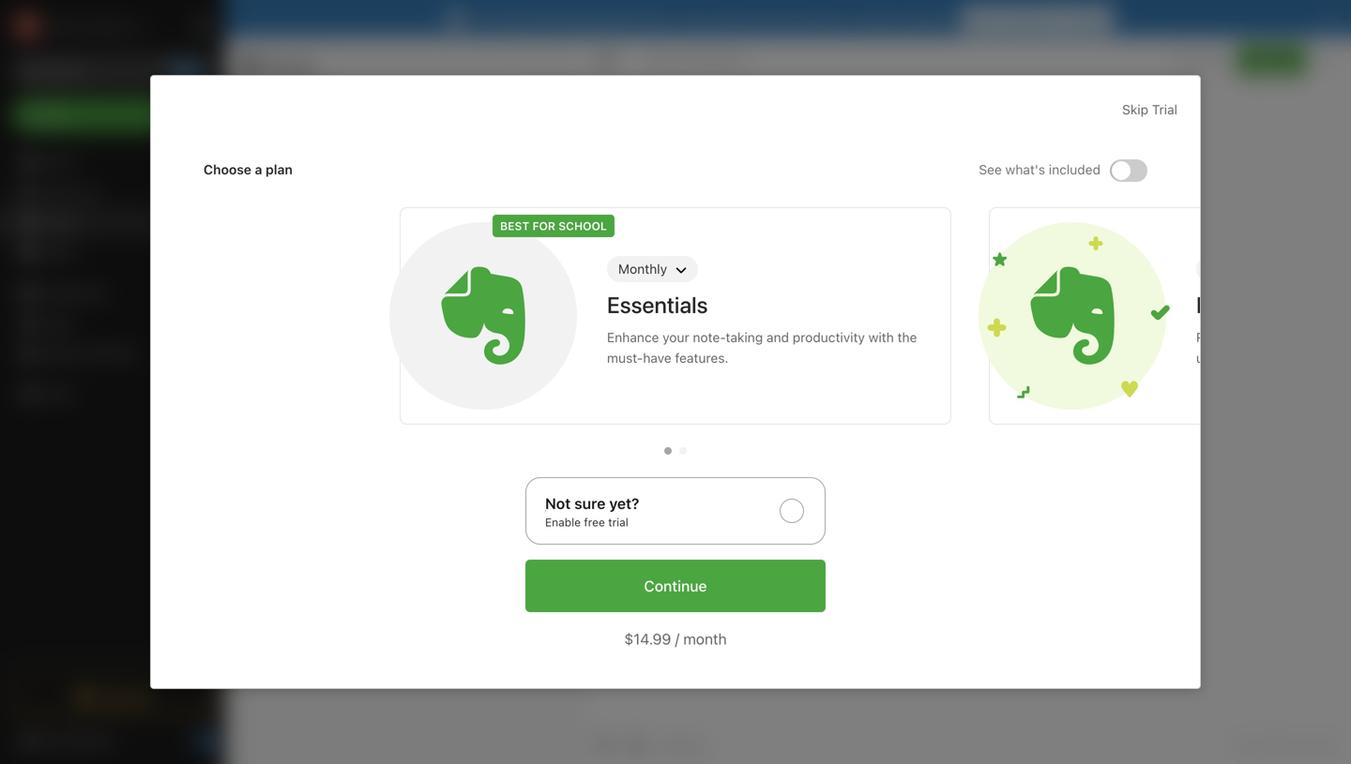 Task type: vqa. For each thing, say whether or not it's contained in the screenshot.
leftmost With
yes



Task type: locate. For each thing, give the bounding box(es) containing it.
and inside enhance your note-taking and productivity with the must-have features.
[[767, 330, 789, 345]]

with inside tree
[[88, 346, 113, 361]]

1 horizontal spatial notes
[[266, 56, 317, 78]]

0 vertical spatial notes
[[266, 56, 317, 78]]

1 vertical spatial free
[[584, 516, 605, 529]]

first
[[663, 53, 688, 67]]

shortcuts
[[42, 185, 101, 200]]

1 vertical spatial notes
[[41, 214, 77, 230]]

only
[[1173, 53, 1199, 67]]

for inside get it free for 7 days button
[[1040, 11, 1057, 26]]

free down sure
[[584, 516, 605, 529]]

first notebook button
[[640, 47, 754, 73]]

tree
[[0, 147, 225, 662]]

evernote right try
[[503, 11, 558, 26]]

0 horizontal spatial with
[[88, 346, 113, 361]]

free inside get it free for 7 days button
[[1011, 11, 1036, 26]]

month
[[683, 630, 727, 648]]

add a reminder image
[[594, 735, 616, 757]]

0 vertical spatial evernote
[[503, 11, 558, 26]]

note window element
[[583, 38, 1351, 765]]

with left the in the right top of the page
[[869, 330, 894, 345]]

share button
[[1238, 45, 1306, 75]]

features.
[[675, 350, 729, 366]]

tasks button
[[0, 237, 224, 267]]

included
[[1049, 162, 1101, 177]]

1 horizontal spatial free
[[1011, 11, 1036, 26]]

0 horizontal spatial for
[[619, 11, 636, 26]]

your up have
[[663, 330, 689, 345]]

best
[[500, 219, 529, 233]]

notes
[[266, 56, 317, 78], [41, 214, 77, 230]]

for left 7
[[1040, 11, 1057, 26]]

Search text field
[[24, 54, 201, 88]]

only you
[[1173, 53, 1223, 67]]

0 horizontal spatial your
[[663, 330, 689, 345]]

1 horizontal spatial evernote
[[1271, 292, 1351, 318]]

see
[[979, 162, 1002, 177]]

for for free:
[[619, 11, 636, 26]]

0 horizontal spatial evernote
[[503, 11, 558, 26]]

1 for from the left
[[619, 11, 636, 26]]

shortcuts button
[[0, 177, 224, 207]]

0 vertical spatial your
[[772, 11, 798, 26]]

2 and from the left
[[1333, 330, 1351, 345]]

tags
[[42, 316, 71, 331]]

free right it at the right top of the page
[[1011, 11, 1036, 26]]

0 horizontal spatial notes
[[41, 214, 77, 230]]

trash link
[[0, 380, 224, 410]]

$14.99 / month
[[624, 630, 727, 648]]

for
[[532, 219, 556, 233]]

with
[[869, 330, 894, 345], [88, 346, 113, 361]]

with inside enhance your note-taking and productivity with the must-have features.
[[869, 330, 894, 345]]

None search field
[[24, 54, 201, 88]]

must-
[[607, 350, 643, 366]]

tree containing home
[[0, 147, 225, 662]]

saved
[[1303, 739, 1336, 753]]

1 horizontal spatial your
[[772, 11, 798, 26]]

continue
[[644, 577, 707, 595]]

all changes saved
[[1234, 739, 1336, 753]]

new button
[[11, 99, 214, 132]]

1 and from the left
[[767, 330, 789, 345]]

try
[[479, 11, 499, 26]]

1 vertical spatial your
[[663, 330, 689, 345]]

and right everything
[[1333, 330, 1351, 345]]

tasks
[[41, 245, 75, 260]]

you
[[1202, 53, 1223, 67]]

and right taking
[[767, 330, 789, 345]]

a
[[255, 162, 262, 177]]

0 vertical spatial with
[[869, 330, 894, 345]]

1 horizontal spatial and
[[1333, 330, 1351, 345]]

your inside enhance your note-taking and productivity with the must-have features.
[[663, 330, 689, 345]]

personal
[[561, 11, 615, 26]]

taking
[[726, 330, 763, 345]]

notebooks
[[42, 286, 108, 301]]

0 vertical spatial free
[[1011, 11, 1036, 26]]

your right all
[[772, 11, 798, 26]]

evernote up everything
[[1271, 292, 1351, 318]]

skip trial
[[1122, 102, 1178, 117]]

sugar
[[311, 165, 347, 180]]

trash
[[41, 387, 75, 403]]

0 horizontal spatial and
[[767, 330, 789, 345]]

evernote
[[503, 11, 558, 26], [1271, 292, 1351, 318]]

get
[[973, 11, 996, 26]]

for for 7
[[1040, 11, 1057, 26]]

2 for from the left
[[1040, 11, 1057, 26]]

1 horizontal spatial with
[[869, 330, 894, 345]]

1 vertical spatial with
[[88, 346, 113, 361]]

with left me
[[88, 346, 113, 361]]

skip
[[1122, 102, 1149, 117]]

0 horizontal spatial free
[[584, 516, 605, 529]]

get it free for 7 days button
[[962, 7, 1113, 31]]

for
[[619, 11, 636, 26], [1040, 11, 1057, 26]]

all
[[1234, 739, 1248, 753]]

cheese
[[351, 165, 396, 180]]

for left the free:
[[619, 11, 636, 26]]

notebook
[[692, 53, 747, 67]]

enhance your note-taking and productivity with the must-have features.
[[607, 330, 917, 366]]

changes
[[1251, 739, 1299, 753]]

your
[[772, 11, 798, 26], [663, 330, 689, 345]]

free
[[1011, 11, 1036, 26], [584, 516, 605, 529]]

and
[[767, 330, 789, 345], [1333, 330, 1351, 345]]

1 horizontal spatial for
[[1040, 11, 1057, 26]]

sure
[[574, 495, 606, 513]]

remember
[[1196, 330, 1262, 345]]

notes inside tree
[[41, 214, 77, 230]]



Task type: describe. For each thing, give the bounding box(es) containing it.
note list element
[[225, 38, 583, 765]]

notes link
[[0, 207, 224, 237]]

yet?
[[609, 495, 639, 513]]

home
[[41, 154, 77, 170]]

cancel
[[856, 11, 897, 26]]

all
[[755, 11, 768, 26]]

remember everything and
[[1196, 330, 1351, 366]]

shared with me link
[[0, 339, 224, 369]]

Note Editor text field
[[583, 128, 1351, 726]]

school
[[559, 219, 607, 233]]

enable
[[545, 516, 581, 529]]

days
[[1072, 11, 1102, 26]]

free inside not sure yet? enable free trial
[[584, 516, 605, 529]]

milk
[[250, 165, 274, 180]]

upgrade
[[97, 689, 153, 705]]

best of evernote
[[1196, 292, 1351, 318]]

continue button
[[525, 560, 826, 613]]

7
[[1061, 11, 1068, 26]]

essentials
[[607, 292, 708, 318]]

tags button
[[0, 309, 224, 339]]

and inside the remember everything and
[[1333, 330, 1351, 345]]

shared with me
[[41, 346, 135, 361]]

best
[[1196, 292, 1241, 318]]

what's
[[1005, 162, 1045, 177]]

first notebook
[[663, 53, 747, 67]]

expand notebooks image
[[5, 286, 20, 301]]

note-
[[693, 330, 726, 345]]

best for school
[[500, 219, 607, 233]]

milk eggs sugar cheese
[[250, 165, 396, 180]]

choose a plan
[[204, 162, 293, 177]]

anytime.
[[901, 11, 953, 26]]

of
[[1246, 292, 1266, 318]]

across
[[711, 11, 751, 26]]

expand note image
[[596, 49, 618, 71]]

have
[[643, 350, 672, 366]]

upgrade button
[[11, 678, 214, 716]]

home link
[[0, 147, 225, 177]]

sync
[[678, 11, 708, 26]]

notebooks link
[[0, 279, 224, 309]]

eggs
[[278, 165, 308, 180]]

/
[[675, 630, 679, 648]]

get it free for 7 days
[[973, 11, 1102, 26]]

the
[[898, 330, 917, 345]]

1 vertical spatial evernote
[[1271, 292, 1351, 318]]

everything
[[1266, 330, 1330, 345]]

monthly
[[618, 261, 667, 277]]

free:
[[640, 11, 671, 26]]

trial
[[1152, 102, 1178, 117]]

not
[[545, 495, 571, 513]]

devices.
[[802, 11, 852, 26]]

new
[[41, 107, 68, 123]]

shared
[[41, 346, 84, 361]]

milk eggs sugar cheese button
[[225, 128, 582, 240]]

settings image
[[191, 15, 214, 38]]

plan
[[266, 162, 293, 177]]

$14.99
[[624, 630, 671, 648]]

notes inside note list 'element'
[[266, 56, 317, 78]]

add tag image
[[626, 735, 648, 757]]

it
[[999, 11, 1007, 26]]

see what's included
[[979, 162, 1101, 177]]

share
[[1254, 52, 1290, 68]]

me
[[117, 346, 135, 361]]

productivity
[[793, 330, 865, 345]]

enhance
[[607, 330, 659, 345]]

not sure yet? enable free trial
[[545, 495, 639, 529]]

choose
[[204, 162, 251, 177]]

trial
[[608, 516, 628, 529]]

try evernote personal for free: sync across all your devices. cancel anytime.
[[479, 11, 953, 26]]



